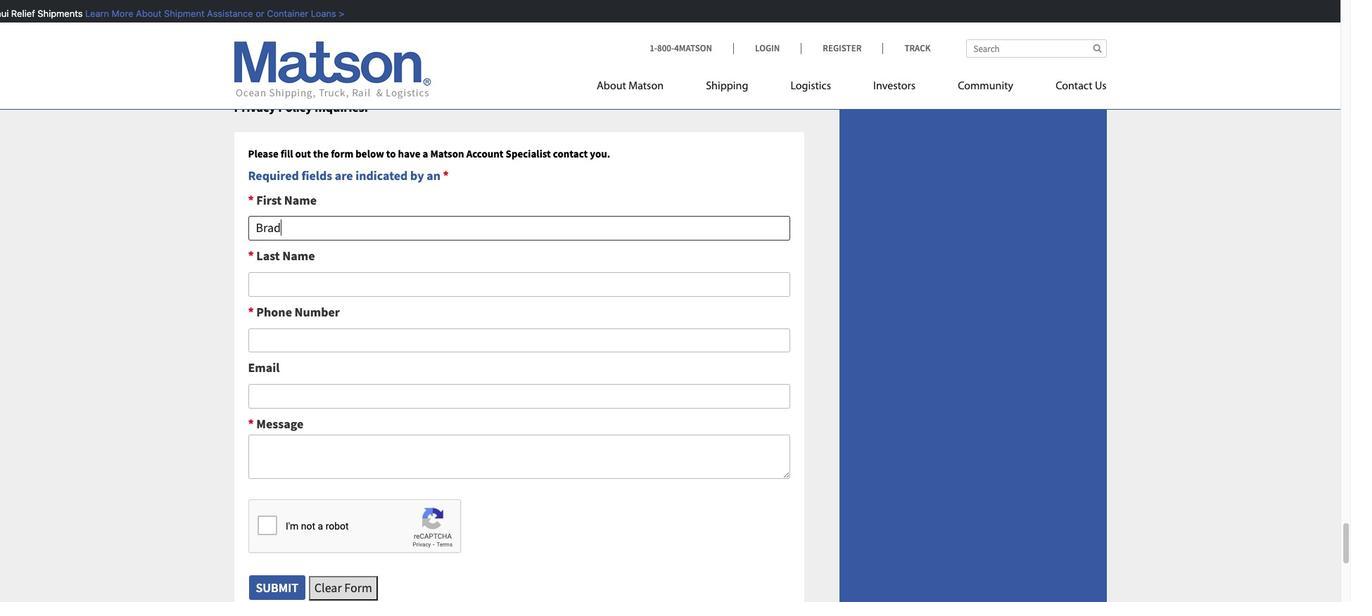 Task type: describe. For each thing, give the bounding box(es) containing it.
an inside please fill out the form below to have a matson account specialist contact you. required fields are indicated by an *
[[427, 168, 441, 184]]

information,
[[634, 45, 700, 61]]

login link
[[734, 42, 801, 54]]

loans
[[310, 8, 335, 19]]

shipping link
[[685, 74, 770, 103]]

0 vertical spatial the
[[601, 25, 619, 41]]

learn more about shipment assistance or container loans > link
[[84, 8, 344, 19]]

matson inside about matson link
[[629, 81, 664, 92]]

matson
[[568, 65, 613, 81]]

1 , from the left
[[377, 65, 380, 81]]

track
[[905, 42, 931, 54]]

indicated
[[356, 168, 408, 184]]

0 horizontal spatial you
[[244, 25, 263, 41]]

please
[[703, 45, 737, 61]]

contact us link
[[1035, 74, 1107, 103]]

shipment
[[163, 8, 204, 19]]

like
[[391, 45, 410, 61]]

general_info@matson.com
[[234, 65, 377, 81]]

0 horizontal spatial at
[[511, 65, 522, 81]]

to right like
[[412, 45, 423, 61]]

investors link
[[852, 74, 937, 103]]

complete
[[632, 65, 682, 81]]

container
[[266, 8, 308, 19]]

last
[[256, 248, 280, 264]]

* for first name
[[248, 192, 254, 208]]

about inside top menu navigation
[[597, 81, 626, 92]]

800- inside if you have any questions regarding our privacy policy, need to access the policy in an alternative format due to a disability, or if you would like to access, update, or delete your personal information, please email us at general_info@matson.com , contact us by telephone at 1-800-4-matson , or complete the web form below.
[[535, 65, 557, 81]]

below
[[356, 147, 384, 161]]

1 horizontal spatial 1-
[[650, 42, 657, 54]]

general_info@matson.com link
[[234, 65, 377, 81]]

blue matson logo with ocean, shipping, truck, rail and logistics written beneath it. image
[[234, 42, 431, 99]]

web
[[705, 65, 727, 81]]

specialist
[[506, 147, 551, 161]]

search image
[[1094, 44, 1102, 53]]

learn more about shipment assistance or container loans >
[[84, 8, 344, 19]]

out
[[295, 147, 311, 161]]

>
[[338, 8, 344, 19]]

please
[[248, 147, 279, 161]]

or down policy,
[[509, 45, 520, 61]]

our
[[423, 25, 441, 41]]

track link
[[883, 42, 931, 54]]

register
[[823, 42, 862, 54]]

by inside please fill out the form below to have a matson account specialist contact you. required fields are indicated by an *
[[410, 168, 424, 184]]

have inside if you have any questions regarding our privacy policy, need to access the policy in an alternative format due to a disability, or if you would like to access, update, or delete your personal information, please email us at general_info@matson.com , contact us by telephone at 1-800-4-matson , or complete the web form below.
[[266, 25, 291, 41]]

would
[[356, 45, 389, 61]]

below.
[[757, 65, 792, 81]]

or left if on the top left of the page
[[310, 45, 322, 61]]

have inside please fill out the form below to have a matson account specialist contact you. required fields are indicated by an *
[[398, 147, 421, 161]]

more
[[111, 8, 133, 19]]

access
[[564, 25, 599, 41]]

contact us
[[1056, 81, 1107, 92]]

account
[[466, 147, 504, 161]]

if
[[324, 45, 331, 61]]

logistics
[[791, 81, 831, 92]]

assistance
[[206, 8, 252, 19]]

access,
[[426, 45, 463, 61]]

form inside please fill out the form below to have a matson account specialist contact you. required fields are indicated by an *
[[331, 147, 354, 161]]

telephone
[[455, 65, 509, 81]]

need
[[522, 25, 548, 41]]

* inside please fill out the form below to have a matson account specialist contact you. required fields are indicated by an *
[[443, 168, 449, 184]]

about matson
[[597, 81, 664, 92]]

due
[[782, 25, 803, 41]]

any
[[294, 25, 313, 41]]

by inside if you have any questions regarding our privacy policy, need to access the policy in an alternative format due to a disability, or if you would like to access, update, or delete your personal information, please email us at general_info@matson.com , contact us by telephone at 1-800-4-matson , or complete the web form below.
[[440, 65, 452, 81]]

to down 'if'
[[234, 45, 245, 61]]

policy,
[[485, 25, 519, 41]]

regarding
[[370, 25, 421, 41]]

community link
[[937, 74, 1035, 103]]

disability,
[[256, 45, 308, 61]]

* phone number
[[248, 304, 340, 320]]

* first name
[[248, 192, 317, 208]]

your
[[559, 45, 583, 61]]

1-800-4-matson link
[[524, 65, 613, 81]]

please fill out the form below to have a matson account specialist contact you. required fields are indicated by an *
[[248, 147, 611, 184]]

name for * first name
[[284, 192, 317, 208]]

Email text field
[[248, 385, 790, 409]]

privacy policy inquiries:
[[234, 99, 368, 116]]

learn
[[84, 8, 108, 19]]

matson inside please fill out the form below to have a matson account specialist contact you. required fields are indicated by an *
[[430, 147, 464, 161]]

inquiries:
[[315, 99, 368, 116]]

a inside please fill out the form below to have a matson account specialist contact you. required fields are indicated by an *
[[423, 147, 428, 161]]



Task type: locate. For each thing, give the bounding box(es) containing it.
* for last name
[[248, 248, 254, 264]]

message
[[256, 416, 304, 432]]

a
[[248, 45, 254, 61], [423, 147, 428, 161]]

fields
[[302, 168, 332, 184]]

1 horizontal spatial a
[[423, 147, 428, 161]]

about right more
[[135, 8, 161, 19]]

1 horizontal spatial matson
[[629, 81, 664, 92]]

us down access,
[[425, 65, 437, 81]]

1-800-4matson
[[650, 42, 712, 54]]

0 vertical spatial 1-
[[650, 42, 657, 54]]

alternative
[[684, 25, 741, 41]]

1-
[[650, 42, 657, 54], [524, 65, 535, 81]]

to
[[551, 25, 562, 41], [234, 45, 245, 61], [412, 45, 423, 61], [386, 147, 396, 161]]

Search search field
[[966, 39, 1107, 58]]

None text field
[[248, 216, 790, 241], [248, 329, 790, 353], [248, 216, 790, 241], [248, 329, 790, 353]]

None reset field
[[309, 577, 378, 601]]

1 vertical spatial you
[[333, 45, 353, 61]]

0 vertical spatial you
[[244, 25, 263, 41]]

contact down like
[[383, 65, 422, 81]]

privacy
[[444, 25, 482, 41], [234, 99, 276, 116]]

0 vertical spatial a
[[248, 45, 254, 61]]

about
[[135, 8, 161, 19], [597, 81, 626, 92]]

0 horizontal spatial the
[[313, 147, 329, 161]]

an
[[668, 25, 682, 41], [427, 168, 441, 184]]

required
[[248, 168, 299, 184]]

800-
[[657, 42, 675, 54], [535, 65, 557, 81]]

None search field
[[966, 39, 1107, 58]]

0 horizontal spatial us
[[425, 65, 437, 81]]

or left 'container'
[[255, 8, 264, 19]]

0 horizontal spatial about
[[135, 8, 161, 19]]

* for message
[[248, 416, 254, 432]]

to right the below
[[386, 147, 396, 161]]

1 vertical spatial name
[[282, 248, 315, 264]]

a right the below
[[423, 147, 428, 161]]

phone
[[256, 304, 292, 320]]

1 vertical spatial us
[[425, 65, 437, 81]]

name for * last name
[[282, 248, 315, 264]]

1 vertical spatial a
[[423, 147, 428, 161]]

community
[[958, 81, 1014, 92]]

form
[[729, 65, 755, 81], [331, 147, 354, 161]]

number
[[295, 304, 340, 320]]

None text field
[[248, 272, 790, 297], [248, 435, 790, 480], [248, 272, 790, 297], [248, 435, 790, 480]]

0 horizontal spatial form
[[331, 147, 354, 161]]

2 horizontal spatial the
[[685, 65, 702, 81]]

1- inside if you have any questions regarding our privacy policy, need to access the policy in an alternative format due to a disability, or if you would like to access, update, or delete your personal information, please email us at general_info@matson.com , contact us by telephone at 1-800-4-matson , or complete the web form below.
[[524, 65, 535, 81]]

register link
[[801, 42, 883, 54]]

1 horizontal spatial us
[[772, 45, 784, 61]]

1 horizontal spatial 800-
[[657, 42, 675, 54]]

1- down in
[[650, 42, 657, 54]]

the left web
[[685, 65, 702, 81]]

privacy up access,
[[444, 25, 482, 41]]

contact
[[1056, 81, 1093, 92]]

you right 'if'
[[244, 25, 263, 41]]

to inside please fill out the form below to have a matson account specialist contact you. required fields are indicated by an *
[[386, 147, 396, 161]]

0 vertical spatial name
[[284, 192, 317, 208]]

update,
[[466, 45, 507, 61]]

format
[[744, 25, 780, 41]]

policy
[[278, 99, 312, 116]]

a inside if you have any questions regarding our privacy policy, need to access the policy in an alternative format due to a disability, or if you would like to access, update, or delete your personal information, please email us at general_info@matson.com , contact us by telephone at 1-800-4-matson , or complete the web form below.
[[248, 45, 254, 61]]

1 vertical spatial at
[[511, 65, 522, 81]]

login
[[755, 42, 780, 54]]

at
[[786, 45, 797, 61], [511, 65, 522, 81]]

0 horizontal spatial 800-
[[535, 65, 557, 81]]

top menu navigation
[[597, 74, 1107, 103]]

800- down in
[[657, 42, 675, 54]]

* left phone
[[248, 304, 254, 320]]

None button
[[248, 575, 306, 601]]

form inside if you have any questions regarding our privacy policy, need to access the policy in an alternative format due to a disability, or if you would like to access, update, or delete your personal information, please email us at general_info@matson.com , contact us by telephone at 1-800-4-matson , or complete the web form below.
[[729, 65, 755, 81]]

you right if on the top left of the page
[[333, 45, 353, 61]]

questions
[[316, 25, 367, 41]]

1 horizontal spatial by
[[440, 65, 452, 81]]

or
[[255, 8, 264, 19], [310, 45, 322, 61], [509, 45, 520, 61], [618, 65, 630, 81]]

by right indicated
[[410, 168, 424, 184]]

or down personal
[[618, 65, 630, 81]]

the
[[601, 25, 619, 41], [685, 65, 702, 81], [313, 147, 329, 161]]

email
[[739, 45, 769, 61]]

0 vertical spatial us
[[772, 45, 784, 61]]

0 horizontal spatial a
[[248, 45, 254, 61]]

0 vertical spatial 800-
[[657, 42, 675, 54]]

policy
[[621, 25, 653, 41]]

about down personal
[[597, 81, 626, 92]]

shipping
[[706, 81, 749, 92]]

by down access,
[[440, 65, 452, 81]]

in
[[656, 25, 666, 41]]

0 horizontal spatial matson
[[430, 147, 464, 161]]

an right in
[[668, 25, 682, 41]]

0 vertical spatial matson
[[629, 81, 664, 92]]

name right last
[[282, 248, 315, 264]]

to right need
[[551, 25, 562, 41]]

logistics link
[[770, 74, 852, 103]]

2 vertical spatial the
[[313, 147, 329, 161]]

0 vertical spatial about
[[135, 8, 161, 19]]

an inside if you have any questions regarding our privacy policy, need to access the policy in an alternative format due to a disability, or if you would like to access, update, or delete your personal information, please email us at general_info@matson.com , contact us by telephone at 1-800-4-matson , or complete the web form below.
[[668, 25, 682, 41]]

* left message
[[248, 416, 254, 432]]

form down email
[[729, 65, 755, 81]]

1 vertical spatial contact
[[553, 147, 588, 161]]

1 vertical spatial form
[[331, 147, 354, 161]]

contact inside please fill out the form below to have a matson account specialist contact you. required fields are indicated by an *
[[553, 147, 588, 161]]

fill
[[281, 147, 293, 161]]

matson left the 'account'
[[430, 147, 464, 161]]

* left first
[[248, 192, 254, 208]]

email
[[248, 360, 280, 376]]

contact inside if you have any questions regarding our privacy policy, need to access the policy in an alternative format due to a disability, or if you would like to access, update, or delete your personal information, please email us at general_info@matson.com , contact us by telephone at 1-800-4-matson , or complete the web form below.
[[383, 65, 422, 81]]

* for phone number
[[248, 304, 254, 320]]

are
[[335, 168, 353, 184]]

have up disability,
[[266, 25, 291, 41]]

1 vertical spatial 800-
[[535, 65, 557, 81]]

us
[[772, 45, 784, 61], [425, 65, 437, 81]]

1 horizontal spatial ,
[[613, 65, 616, 81]]

1 vertical spatial the
[[685, 65, 702, 81]]

1-800-4matson link
[[650, 42, 734, 54]]

you
[[244, 25, 263, 41], [333, 45, 353, 61]]

0 vertical spatial at
[[786, 45, 797, 61]]

,
[[377, 65, 380, 81], [613, 65, 616, 81]]

2 , from the left
[[613, 65, 616, 81]]

1 horizontal spatial form
[[729, 65, 755, 81]]

1 horizontal spatial an
[[668, 25, 682, 41]]

investors
[[874, 81, 916, 92]]

privacy left policy
[[234, 99, 276, 116]]

1 vertical spatial about
[[597, 81, 626, 92]]

1 horizontal spatial you
[[333, 45, 353, 61]]

name down the fields
[[284, 192, 317, 208]]

form up are
[[331, 147, 354, 161]]

by
[[440, 65, 452, 81], [410, 168, 424, 184]]

0 vertical spatial form
[[729, 65, 755, 81]]

4matson
[[674, 42, 712, 54]]

* last name
[[248, 248, 315, 264]]

0 vertical spatial contact
[[383, 65, 422, 81]]

1 horizontal spatial the
[[601, 25, 619, 41]]

0 horizontal spatial an
[[427, 168, 441, 184]]

0 vertical spatial by
[[440, 65, 452, 81]]

0 horizontal spatial 1-
[[524, 65, 535, 81]]

0 horizontal spatial have
[[266, 25, 291, 41]]

1 horizontal spatial contact
[[553, 147, 588, 161]]

0 horizontal spatial privacy
[[234, 99, 276, 116]]

an right indicated
[[427, 168, 441, 184]]

0 horizontal spatial contact
[[383, 65, 422, 81]]

1- down delete
[[524, 65, 535, 81]]

1 horizontal spatial about
[[597, 81, 626, 92]]

the up personal
[[601, 25, 619, 41]]

matson down information,
[[629, 81, 664, 92]]

have up indicated
[[398, 147, 421, 161]]

the right out
[[313, 147, 329, 161]]

800- down delete
[[535, 65, 557, 81]]

you.
[[590, 147, 611, 161]]

privacy inside if you have any questions regarding our privacy policy, need to access the policy in an alternative format due to a disability, or if you would like to access, update, or delete your personal information, please email us at general_info@matson.com , contact us by telephone at 1-800-4-matson , or complete the web form below.
[[444, 25, 482, 41]]

if
[[234, 25, 241, 41]]

contact left you.
[[553, 147, 588, 161]]

0 vertical spatial an
[[668, 25, 682, 41]]

if you have any questions regarding our privacy policy, need to access the policy in an alternative format due to a disability, or if you would like to access, update, or delete your personal information, please email us at general_info@matson.com , contact us by telephone at 1-800-4-matson , or complete the web form below.
[[234, 25, 803, 81]]

us up 'below.'
[[772, 45, 784, 61]]

delete
[[523, 45, 556, 61]]

contact
[[383, 65, 422, 81], [553, 147, 588, 161]]

1 vertical spatial privacy
[[234, 99, 276, 116]]

, down personal
[[613, 65, 616, 81]]

* left last
[[248, 248, 254, 264]]

personal
[[585, 45, 631, 61]]

4-
[[557, 65, 568, 81]]

a left disability,
[[248, 45, 254, 61]]

1 vertical spatial matson
[[430, 147, 464, 161]]

about matson link
[[597, 74, 685, 103]]

, down would
[[377, 65, 380, 81]]

1 vertical spatial have
[[398, 147, 421, 161]]

the inside please fill out the form below to have a matson account specialist contact you. required fields are indicated by an *
[[313, 147, 329, 161]]

0 vertical spatial have
[[266, 25, 291, 41]]

at right the 'telephone'
[[511, 65, 522, 81]]

* right indicated
[[443, 168, 449, 184]]

name
[[284, 192, 317, 208], [282, 248, 315, 264]]

0 horizontal spatial by
[[410, 168, 424, 184]]

first
[[256, 192, 282, 208]]

1 horizontal spatial at
[[786, 45, 797, 61]]

0 horizontal spatial ,
[[377, 65, 380, 81]]

1 vertical spatial 1-
[[524, 65, 535, 81]]

1 horizontal spatial have
[[398, 147, 421, 161]]

* message
[[248, 416, 304, 432]]

at down due at the top of page
[[786, 45, 797, 61]]

1 vertical spatial an
[[427, 168, 441, 184]]

1 vertical spatial by
[[410, 168, 424, 184]]

0 vertical spatial privacy
[[444, 25, 482, 41]]

us
[[1095, 81, 1107, 92]]

1 horizontal spatial privacy
[[444, 25, 482, 41]]



Task type: vqa. For each thing, say whether or not it's contained in the screenshot.
Search search field
yes



